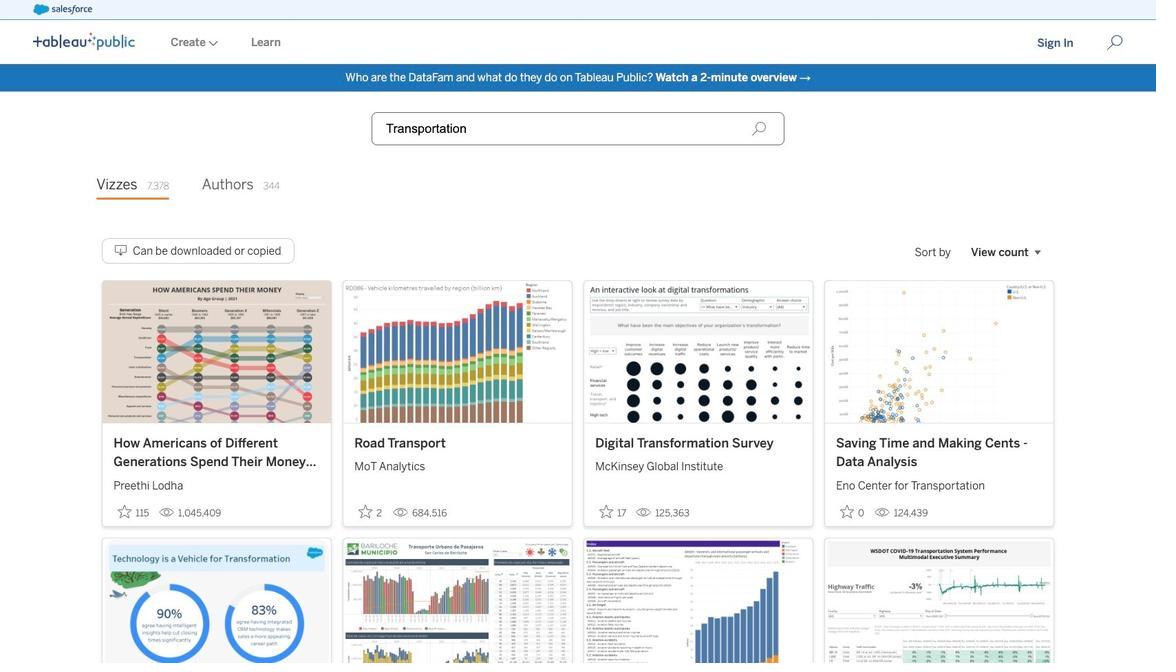 Task type: vqa. For each thing, say whether or not it's contained in the screenshot.
left Add Favorite image
yes



Task type: describe. For each thing, give the bounding box(es) containing it.
go to search image
[[1091, 34, 1140, 51]]

2 add favorite button from the left
[[355, 500, 388, 523]]

add favorite image for second add favorite button from right
[[600, 504, 613, 518]]

create image
[[206, 41, 218, 46]]

4 add favorite button from the left
[[837, 500, 870, 523]]

salesforce logo image
[[33, 4, 92, 15]]

1 add favorite button from the left
[[114, 500, 153, 523]]



Task type: locate. For each thing, give the bounding box(es) containing it.
2 add favorite image from the left
[[359, 504, 372, 518]]

0 horizontal spatial add favorite image
[[600, 504, 613, 518]]

logo image
[[33, 32, 135, 50]]

add favorite image
[[600, 504, 613, 518], [841, 504, 854, 518]]

workbook thumbnail image
[[103, 281, 331, 423], [344, 281, 572, 423], [585, 281, 813, 423], [826, 281, 1054, 423], [103, 538, 331, 663], [344, 538, 572, 663], [585, 538, 813, 663], [826, 538, 1054, 663]]

Search input field
[[372, 112, 785, 145]]

1 add favorite image from the left
[[118, 504, 132, 518]]

add favorite image for first add favorite button from right
[[841, 504, 854, 518]]

0 horizontal spatial add favorite image
[[118, 504, 132, 518]]

3 add favorite button from the left
[[596, 500, 631, 523]]

1 horizontal spatial add favorite image
[[841, 504, 854, 518]]

1 add favorite image from the left
[[600, 504, 613, 518]]

2 add favorite image from the left
[[841, 504, 854, 518]]

Add Favorite button
[[114, 500, 153, 523], [355, 500, 388, 523], [596, 500, 631, 523], [837, 500, 870, 523]]

1 horizontal spatial add favorite image
[[359, 504, 372, 518]]

search image
[[752, 121, 767, 136]]

add favorite image
[[118, 504, 132, 518], [359, 504, 372, 518]]



